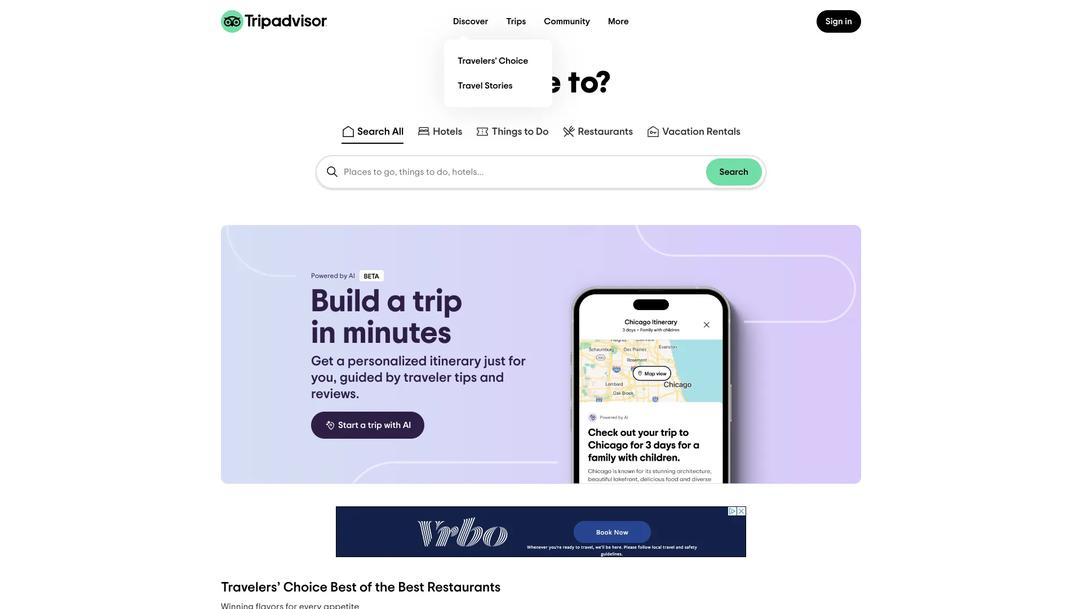 Task type: locate. For each thing, give the bounding box(es) containing it.
in
[[846, 17, 853, 26], [311, 318, 336, 349]]

0 horizontal spatial trip
[[368, 421, 382, 430]]

ai left beta
[[349, 272, 355, 279]]

vacation
[[663, 127, 705, 137]]

ai right with
[[403, 421, 411, 430]]

2 vertical spatial a
[[361, 421, 366, 430]]

minutes
[[343, 318, 452, 349]]

search inside tab list
[[358, 127, 390, 137]]

a right get
[[337, 355, 345, 368]]

for
[[509, 355, 526, 368]]

restaurants link
[[563, 125, 633, 138]]

search for search
[[720, 167, 749, 177]]

travel
[[458, 81, 483, 90]]

trip inside button
[[368, 421, 382, 430]]

1 vertical spatial by
[[386, 371, 401, 385]]

a right "start"
[[361, 421, 366, 430]]

and
[[480, 371, 504, 385]]

more button
[[600, 10, 638, 33]]

1 horizontal spatial a
[[361, 421, 366, 430]]

just
[[484, 355, 506, 368]]

things to do
[[492, 127, 549, 137]]

0 vertical spatial trip
[[413, 286, 463, 318]]

search down rentals
[[720, 167, 749, 177]]

0 vertical spatial ai
[[349, 272, 355, 279]]

2 horizontal spatial a
[[387, 286, 406, 318]]

1 vertical spatial choice
[[283, 581, 328, 594]]

best
[[331, 581, 357, 594], [398, 581, 425, 594]]

menu
[[444, 39, 553, 107]]

tab list
[[0, 120, 1083, 146]]

in up get
[[311, 318, 336, 349]]

build a trip in minutes get a personalized itinerary just for you, guided by traveler tips and reviews.
[[311, 286, 526, 401]]

0 vertical spatial search
[[358, 127, 390, 137]]

search for search all
[[358, 127, 390, 137]]

in inside build a trip in minutes get a personalized itinerary just for you, guided by traveler tips and reviews.
[[311, 318, 336, 349]]

more
[[609, 17, 629, 26]]

vacation rentals
[[663, 127, 741, 137]]

0 horizontal spatial search
[[358, 127, 390, 137]]

personalized
[[348, 355, 427, 368]]

discover
[[453, 17, 489, 26]]

by down "personalized"
[[386, 371, 401, 385]]

a
[[387, 286, 406, 318], [337, 355, 345, 368], [361, 421, 366, 430]]

0 horizontal spatial ai
[[349, 272, 355, 279]]

restaurants button
[[560, 122, 636, 144]]

travelers' choice
[[458, 56, 529, 65]]

1 horizontal spatial best
[[398, 581, 425, 594]]

restaurants
[[578, 127, 633, 137], [428, 581, 501, 594]]

the
[[375, 581, 395, 594]]

1 vertical spatial in
[[311, 318, 336, 349]]

1 horizontal spatial in
[[846, 17, 853, 26]]

choice right travelers' in the bottom of the page
[[283, 581, 328, 594]]

choice
[[499, 56, 529, 65], [283, 581, 328, 594]]

0 vertical spatial by
[[340, 272, 348, 279]]

things to do button
[[474, 122, 551, 144]]

start a trip with ai
[[338, 421, 411, 430]]

0 horizontal spatial best
[[331, 581, 357, 594]]

trip inside build a trip in minutes get a personalized itinerary just for you, guided by traveler tips and reviews.
[[413, 286, 463, 318]]

tips
[[455, 371, 477, 385]]

1 horizontal spatial search
[[720, 167, 749, 177]]

choice inside travelers' choice link
[[499, 56, 529, 65]]

0 vertical spatial a
[[387, 286, 406, 318]]

0 horizontal spatial in
[[311, 318, 336, 349]]

community
[[544, 17, 590, 26]]

1 vertical spatial ai
[[403, 421, 411, 430]]

all
[[392, 127, 404, 137]]

0 vertical spatial in
[[846, 17, 853, 26]]

where to?
[[471, 68, 612, 99]]

0 horizontal spatial choice
[[283, 581, 328, 594]]

1 horizontal spatial by
[[386, 371, 401, 385]]

1 horizontal spatial trip
[[413, 286, 463, 318]]

build
[[311, 286, 380, 318]]

search left all
[[358, 127, 390, 137]]

rentals
[[707, 127, 741, 137]]

choice up where
[[499, 56, 529, 65]]

1 horizontal spatial ai
[[403, 421, 411, 430]]

best left the of
[[331, 581, 357, 594]]

sign in
[[826, 17, 853, 26]]

search button
[[706, 158, 762, 186]]

in right sign
[[846, 17, 853, 26]]

0 vertical spatial restaurants
[[578, 127, 633, 137]]

0 horizontal spatial restaurants
[[428, 581, 501, 594]]

tripadvisor image
[[221, 10, 327, 33]]

trip
[[413, 286, 463, 318], [368, 421, 382, 430]]

guided
[[340, 371, 383, 385]]

1 horizontal spatial restaurants
[[578, 127, 633, 137]]

vacation rentals button
[[645, 122, 743, 144]]

trip for minutes
[[413, 286, 463, 318]]

with
[[384, 421, 401, 430]]

search image
[[326, 165, 340, 179]]

tab list containing search all
[[0, 120, 1083, 146]]

0 horizontal spatial a
[[337, 355, 345, 368]]

1 vertical spatial search
[[720, 167, 749, 177]]

vacation rentals link
[[647, 125, 741, 138]]

0 horizontal spatial by
[[340, 272, 348, 279]]

search
[[358, 127, 390, 137], [720, 167, 749, 177]]

0 vertical spatial choice
[[499, 56, 529, 65]]

best right the
[[398, 581, 425, 594]]

a right 'build'
[[387, 286, 406, 318]]

a inside button
[[361, 421, 366, 430]]

by
[[340, 272, 348, 279], [386, 371, 401, 385]]

choice for travelers'
[[499, 56, 529, 65]]

by right powered in the top left of the page
[[340, 272, 348, 279]]

do
[[536, 127, 549, 137]]

Search search field
[[344, 167, 706, 177]]

sign
[[826, 17, 844, 26]]

hotels
[[433, 127, 463, 137]]

search inside search field
[[720, 167, 749, 177]]

1 vertical spatial trip
[[368, 421, 382, 430]]

by inside build a trip in minutes get a personalized itinerary just for you, guided by traveler tips and reviews.
[[386, 371, 401, 385]]

traveler
[[404, 371, 452, 385]]

restaurants inside button
[[578, 127, 633, 137]]

travelers'
[[221, 581, 281, 594]]

1 horizontal spatial choice
[[499, 56, 529, 65]]

1 best from the left
[[331, 581, 357, 594]]

ai
[[349, 272, 355, 279], [403, 421, 411, 430]]

1 vertical spatial a
[[337, 355, 345, 368]]

you,
[[311, 371, 337, 385]]



Task type: describe. For each thing, give the bounding box(es) containing it.
hotels button
[[415, 122, 465, 144]]

itinerary
[[430, 355, 482, 368]]

of
[[360, 581, 372, 594]]

reviews.
[[311, 387, 360, 401]]

1 vertical spatial restaurants
[[428, 581, 501, 594]]

where
[[471, 68, 562, 99]]

things
[[492, 127, 522, 137]]

trips button
[[498, 10, 535, 33]]

menu containing travelers' choice
[[444, 39, 553, 107]]

Search search field
[[317, 156, 766, 188]]

start a trip with ai button
[[311, 412, 425, 439]]

travel stories
[[458, 81, 513, 90]]

powered by ai
[[311, 272, 355, 279]]

search all
[[358, 127, 404, 137]]

things to do link
[[476, 125, 549, 138]]

travelers' choice best of the best restaurants
[[221, 581, 501, 594]]

travelers'
[[458, 56, 497, 65]]

ai inside start a trip with ai button
[[403, 421, 411, 430]]

travel stories link
[[453, 73, 544, 98]]

discover button
[[444, 10, 498, 33]]

choice for travelers'
[[283, 581, 328, 594]]

powered
[[311, 272, 338, 279]]

a for start
[[361, 421, 366, 430]]

search all button
[[339, 122, 406, 144]]

trips
[[507, 17, 526, 26]]

community button
[[535, 10, 600, 33]]

travelers' choice link
[[453, 49, 544, 73]]

advertisement region
[[336, 506, 747, 557]]

to
[[525, 127, 534, 137]]

2 best from the left
[[398, 581, 425, 594]]

hotels link
[[417, 125, 463, 138]]

stories
[[485, 81, 513, 90]]

beta
[[364, 273, 379, 280]]

a for build
[[387, 286, 406, 318]]

get
[[311, 355, 334, 368]]

to?
[[569, 68, 612, 99]]

sign in link
[[817, 10, 862, 33]]

trip for ai
[[368, 421, 382, 430]]

start
[[338, 421, 359, 430]]



Task type: vqa. For each thing, say whether or not it's contained in the screenshot.
13 for WED DEC 13 2023 cell
no



